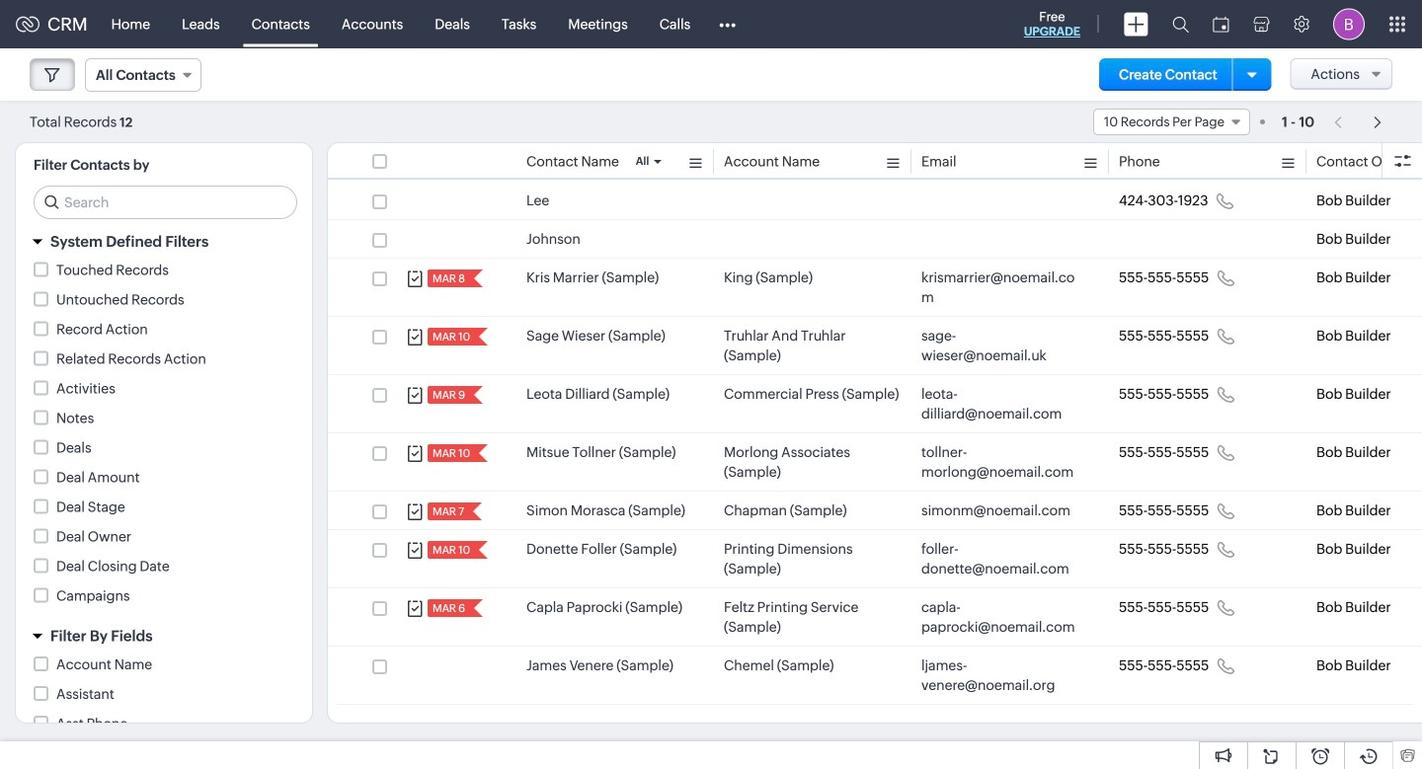 Task type: locate. For each thing, give the bounding box(es) containing it.
create menu image
[[1124, 12, 1149, 36]]

search element
[[1161, 0, 1201, 48]]

search image
[[1173, 16, 1190, 33]]

None field
[[85, 58, 201, 92], [1094, 109, 1251, 135], [85, 58, 201, 92], [1094, 109, 1251, 135]]

calendar image
[[1213, 16, 1230, 32]]

row group
[[328, 182, 1423, 705]]

profile element
[[1322, 0, 1377, 48]]



Task type: describe. For each thing, give the bounding box(es) containing it.
Other Modules field
[[707, 8, 749, 40]]

Search text field
[[35, 187, 296, 218]]

logo image
[[16, 16, 40, 32]]

profile image
[[1334, 8, 1365, 40]]

create menu element
[[1113, 0, 1161, 48]]



Task type: vqa. For each thing, say whether or not it's contained in the screenshot.
"signals" image
no



